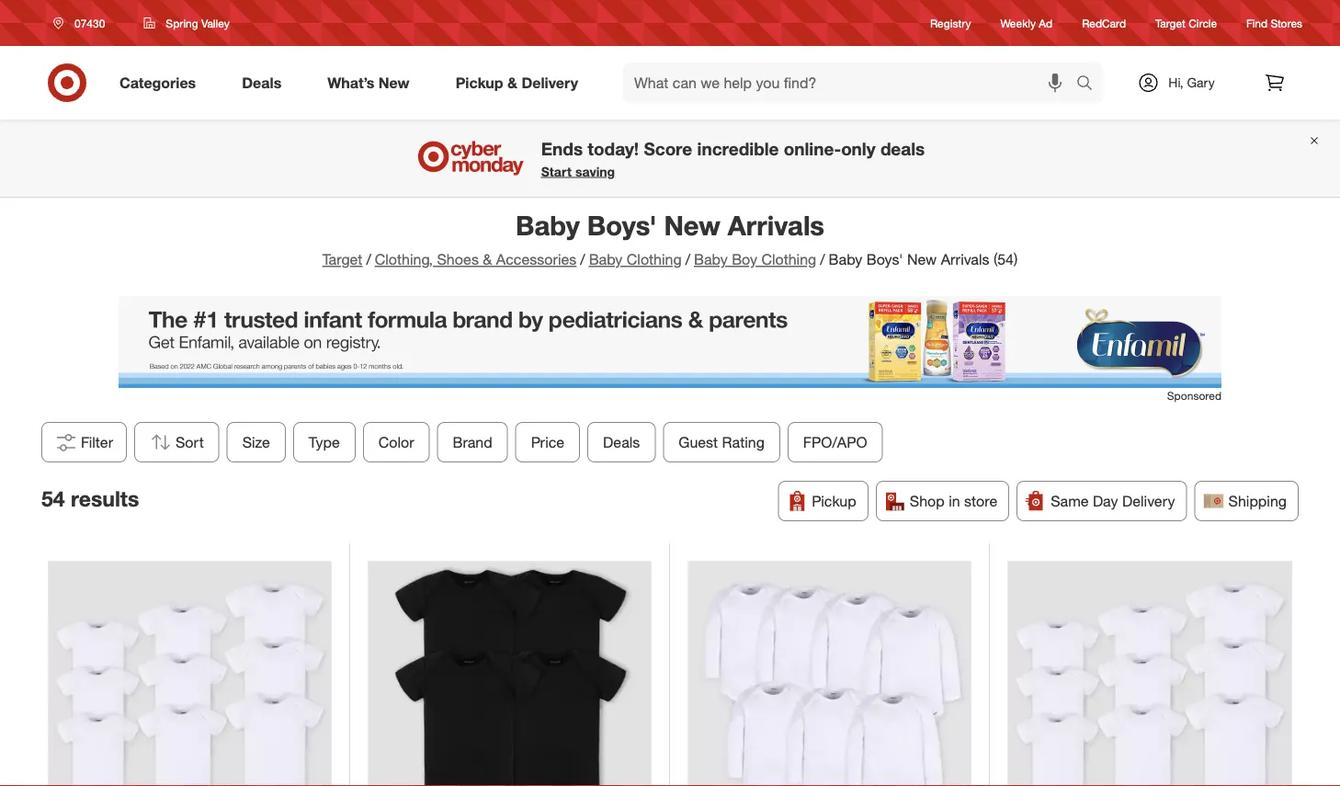 Task type: locate. For each thing, give the bounding box(es) containing it.
baby right the accessories on the top of the page
[[589, 251, 623, 269]]

results
[[71, 486, 139, 512]]

2 horizontal spatial new
[[908, 251, 937, 269]]

baby up the accessories on the top of the page
[[516, 209, 580, 241]]

score
[[644, 138, 693, 159]]

pickup down fpo/apo button
[[812, 492, 857, 510]]

baby boy clothing link
[[694, 251, 817, 269]]

1 vertical spatial pickup
[[812, 492, 857, 510]]

07430
[[74, 16, 105, 30]]

pickup & delivery link
[[440, 63, 602, 103]]

target
[[1156, 16, 1186, 30], [322, 251, 363, 269]]

/ right the accessories on the top of the page
[[581, 251, 585, 269]]

target link
[[322, 251, 363, 269]]

& up cyber monday target deals image
[[508, 74, 518, 92]]

arrivals up baby boy clothing link
[[728, 209, 825, 241]]

& inside "baby boys' new arrivals target / clothing, shoes & accessories / baby clothing / baby boy clothing / baby boys' new arrivals (54)"
[[483, 251, 492, 269]]

0 vertical spatial target
[[1156, 16, 1186, 30]]

color button
[[363, 422, 430, 463]]

delivery up ends
[[522, 74, 579, 92]]

delivery inside button
[[1123, 492, 1176, 510]]

0 vertical spatial new
[[379, 74, 410, 92]]

1 vertical spatial new
[[664, 209, 721, 241]]

delivery for same day delivery
[[1123, 492, 1176, 510]]

stores
[[1271, 16, 1303, 30]]

What can we help you find? suggestions appear below search field
[[624, 63, 1082, 103]]

1 vertical spatial boys'
[[867, 251, 904, 269]]

advertisement region
[[119, 296, 1222, 388]]

delivery right day
[[1123, 492, 1176, 510]]

gerber baby 4pk short sleeve onesie image
[[368, 561, 652, 786], [368, 561, 652, 786]]

shop in store
[[910, 492, 998, 510]]

0 horizontal spatial delivery
[[522, 74, 579, 92]]

registry link
[[931, 15, 972, 31]]

delivery
[[522, 74, 579, 92], [1123, 492, 1176, 510]]

shoes
[[437, 251, 479, 269]]

pickup
[[456, 74, 504, 92], [812, 492, 857, 510]]

redcard link
[[1083, 15, 1127, 31]]

2 / from the left
[[581, 251, 585, 269]]

/ right the target "link"
[[366, 251, 371, 269]]

0 horizontal spatial pickup
[[456, 74, 504, 92]]

ends
[[541, 138, 583, 159]]

1 horizontal spatial delivery
[[1123, 492, 1176, 510]]

store
[[965, 492, 998, 510]]

deals for deals button
[[604, 433, 640, 451]]

&
[[508, 74, 518, 92], [483, 251, 492, 269]]

0 vertical spatial delivery
[[522, 74, 579, 92]]

target inside "baby boys' new arrivals target / clothing, shoes & accessories / baby clothing / baby boy clothing / baby boys' new arrivals (54)"
[[322, 251, 363, 269]]

guest rating button
[[663, 422, 781, 463]]

deals
[[881, 138, 925, 159]]

filter button
[[41, 422, 127, 463]]

0 horizontal spatial deals
[[242, 74, 282, 92]]

1 horizontal spatial arrivals
[[941, 251, 990, 269]]

1 vertical spatial target
[[322, 251, 363, 269]]

circle
[[1189, 16, 1218, 30]]

shop in store button
[[876, 481, 1010, 521]]

0 vertical spatial &
[[508, 74, 518, 92]]

1 horizontal spatial clothing
[[762, 251, 817, 269]]

incredible
[[698, 138, 779, 159]]

accessories
[[497, 251, 577, 269]]

pickup up cyber monday target deals image
[[456, 74, 504, 92]]

sort
[[176, 433, 204, 451]]

0 vertical spatial arrivals
[[728, 209, 825, 241]]

gerber baby 9pk short sleeve onesie - white image
[[1008, 561, 1293, 786], [1008, 561, 1293, 786]]

new
[[379, 74, 410, 92], [664, 209, 721, 241], [908, 251, 937, 269]]

color
[[379, 433, 415, 451]]

1 clothing from the left
[[627, 251, 682, 269]]

deals for deals link
[[242, 74, 282, 92]]

deals link
[[226, 63, 305, 103]]

online-
[[784, 138, 842, 159]]

pickup for pickup
[[812, 492, 857, 510]]

type button
[[293, 422, 356, 463]]

what's
[[328, 74, 375, 92]]

deals right the price
[[604, 433, 640, 451]]

ends today! score incredible online-only deals start saving
[[541, 138, 925, 179]]

weekly ad
[[1001, 16, 1053, 30]]

07430 button
[[41, 6, 124, 40]]

deals
[[242, 74, 282, 92], [604, 433, 640, 451]]

pickup button
[[778, 481, 869, 521]]

& right shoes
[[483, 251, 492, 269]]

0 vertical spatial pickup
[[456, 74, 504, 92]]

rating
[[723, 433, 765, 451]]

clothing right boy
[[762, 251, 817, 269]]

0 vertical spatial deals
[[242, 74, 282, 92]]

gerber baby 7pk long sleeve onesie - white image
[[688, 561, 972, 786], [688, 561, 972, 786]]

spring valley
[[166, 16, 230, 30]]

clothing
[[627, 251, 682, 269], [762, 251, 817, 269]]

/ right baby boy clothing link
[[821, 251, 825, 269]]

boy
[[732, 251, 758, 269]]

deals button
[[588, 422, 656, 463]]

gerber baby 9pk grow with me short sleeve onesie - white image
[[48, 561, 332, 786], [48, 561, 332, 786]]

find
[[1247, 16, 1268, 30]]

1 vertical spatial deals
[[604, 433, 640, 451]]

new up baby clothing "link"
[[664, 209, 721, 241]]

valley
[[201, 16, 230, 30]]

arrivals
[[728, 209, 825, 241], [941, 251, 990, 269]]

1 horizontal spatial target
[[1156, 16, 1186, 30]]

0 horizontal spatial arrivals
[[728, 209, 825, 241]]

clothing, shoes & accessories link
[[375, 251, 577, 269]]

new left (54) on the top right of the page
[[908, 251, 937, 269]]

baby right baby boy clothing link
[[829, 251, 863, 269]]

1 vertical spatial delivery
[[1123, 492, 1176, 510]]

/
[[366, 251, 371, 269], [581, 251, 585, 269], [686, 251, 691, 269], [821, 251, 825, 269]]

clothing up advertisement region
[[627, 251, 682, 269]]

pickup inside button
[[812, 492, 857, 510]]

price button
[[516, 422, 581, 463]]

baby left boy
[[694, 251, 728, 269]]

1 horizontal spatial pickup
[[812, 492, 857, 510]]

baby
[[516, 209, 580, 241], [589, 251, 623, 269], [694, 251, 728, 269], [829, 251, 863, 269]]

target left clothing,
[[322, 251, 363, 269]]

guest
[[679, 433, 719, 451]]

target left circle
[[1156, 16, 1186, 30]]

0 horizontal spatial clothing
[[627, 251, 682, 269]]

pickup for pickup & delivery
[[456, 74, 504, 92]]

arrivals left (54) on the top right of the page
[[941, 251, 990, 269]]

1 horizontal spatial deals
[[604, 433, 640, 451]]

deals left what's
[[242, 74, 282, 92]]

0 vertical spatial boys'
[[587, 209, 657, 241]]

0 horizontal spatial &
[[483, 251, 492, 269]]

/ right baby clothing "link"
[[686, 251, 691, 269]]

boys'
[[587, 209, 657, 241], [867, 251, 904, 269]]

0 horizontal spatial target
[[322, 251, 363, 269]]

2 vertical spatial new
[[908, 251, 937, 269]]

new right what's
[[379, 74, 410, 92]]

54 results
[[41, 486, 139, 512]]

deals inside button
[[604, 433, 640, 451]]

size
[[243, 433, 270, 451]]

1 vertical spatial &
[[483, 251, 492, 269]]

today!
[[588, 138, 639, 159]]

brand
[[453, 433, 493, 451]]

pickup & delivery
[[456, 74, 579, 92]]

spring valley button
[[132, 6, 242, 40]]



Task type: vqa. For each thing, say whether or not it's contained in the screenshot.
top Target
yes



Task type: describe. For each thing, give the bounding box(es) containing it.
day
[[1094, 492, 1119, 510]]

what's new link
[[312, 63, 433, 103]]

ad
[[1040, 16, 1053, 30]]

gary
[[1188, 74, 1216, 91]]

1 horizontal spatial boys'
[[867, 251, 904, 269]]

find stores
[[1247, 16, 1303, 30]]

in
[[949, 492, 961, 510]]

weekly
[[1001, 16, 1036, 30]]

1 vertical spatial arrivals
[[941, 251, 990, 269]]

baby boys' new arrivals target / clothing, shoes & accessories / baby clothing / baby boy clothing / baby boys' new arrivals (54)
[[322, 209, 1018, 269]]

shop
[[910, 492, 945, 510]]

4 / from the left
[[821, 251, 825, 269]]

start
[[541, 163, 572, 179]]

0 horizontal spatial new
[[379, 74, 410, 92]]

spring
[[166, 16, 198, 30]]

redcard
[[1083, 16, 1127, 30]]

search button
[[1069, 63, 1113, 107]]

1 / from the left
[[366, 251, 371, 269]]

hi,
[[1169, 74, 1184, 91]]

same
[[1051, 492, 1089, 510]]

categories link
[[104, 63, 219, 103]]

target circle link
[[1156, 15, 1218, 31]]

type
[[309, 433, 340, 451]]

target circle
[[1156, 16, 1218, 30]]

54
[[41, 486, 65, 512]]

sponsored
[[1168, 389, 1222, 403]]

saving
[[576, 163, 615, 179]]

only
[[842, 138, 876, 159]]

find stores link
[[1247, 15, 1303, 31]]

shipping
[[1229, 492, 1288, 510]]

what's new
[[328, 74, 410, 92]]

hi, gary
[[1169, 74, 1216, 91]]

0 horizontal spatial boys'
[[587, 209, 657, 241]]

delivery for pickup & delivery
[[522, 74, 579, 92]]

sort button
[[134, 422, 220, 463]]

clothing,
[[375, 251, 433, 269]]

categories
[[120, 74, 196, 92]]

weekly ad link
[[1001, 15, 1053, 31]]

cyber monday target deals image
[[415, 136, 527, 180]]

registry
[[931, 16, 972, 30]]

search
[[1069, 75, 1113, 93]]

3 / from the left
[[686, 251, 691, 269]]

size button
[[227, 422, 286, 463]]

(54)
[[994, 251, 1018, 269]]

price
[[531, 433, 565, 451]]

same day delivery button
[[1017, 481, 1188, 521]]

baby clothing link
[[589, 251, 682, 269]]

1 horizontal spatial new
[[664, 209, 721, 241]]

2 clothing from the left
[[762, 251, 817, 269]]

brand button
[[438, 422, 508, 463]]

fpo/apo
[[804, 433, 868, 451]]

filter
[[81, 433, 113, 451]]

fpo/apo button
[[788, 422, 884, 463]]

shipping button
[[1195, 481, 1300, 521]]

1 horizontal spatial &
[[508, 74, 518, 92]]

same day delivery
[[1051, 492, 1176, 510]]

guest rating
[[679, 433, 765, 451]]



